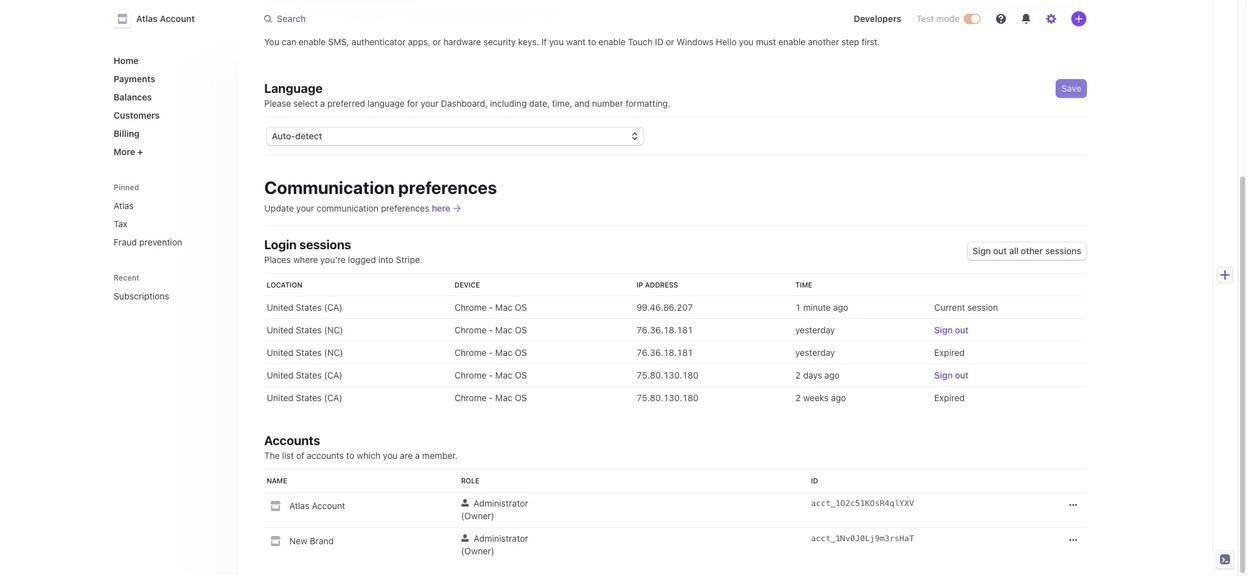 Task type: vqa. For each thing, say whether or not it's contained in the screenshot.


Task type: describe. For each thing, give the bounding box(es) containing it.
authentication
[[476, 7, 534, 18]]

sessions inside login sessions places where you're logged into stripe.
[[300, 237, 351, 252]]

acct_1nv0j0lj9m3rshat
[[811, 534, 914, 543]]

billing
[[114, 128, 140, 139]]

where
[[293, 254, 318, 265]]

2 for 2 weeks ago
[[796, 392, 801, 403]]

increase
[[264, 7, 299, 18]]

a inside accounts the list of accounts to which you are a member.
[[415, 450, 420, 461]]

2 enable from the left
[[599, 36, 626, 47]]

1 or from the left
[[433, 36, 441, 47]]

acct_1o2c51kosr4qlyxv
[[811, 498, 914, 508]]

current
[[935, 302, 965, 313]]

os for days
[[515, 370, 527, 380]]

(owner) for new brand
[[461, 546, 494, 556]]

update
[[264, 203, 294, 213]]

payments link
[[109, 68, 229, 89]]

1
[[796, 302, 801, 313]]

address
[[645, 281, 678, 289]]

tax link
[[109, 213, 229, 234]]

sign out button for 2 days ago
[[935, 369, 969, 382]]

1 vertical spatial id
[[811, 477, 818, 485]]

account
[[370, 7, 402, 18]]

0 horizontal spatial your
[[296, 203, 314, 213]]

are
[[400, 450, 413, 461]]

home
[[114, 55, 139, 66]]

1 horizontal spatial account
[[312, 500, 345, 511]]

time
[[796, 281, 812, 289]]

fraud prevention link
[[109, 232, 229, 252]]

other
[[1021, 245, 1043, 256]]

auto-
[[272, 131, 295, 141]]

2 os from the top
[[515, 325, 527, 335]]

- for days
[[489, 370, 493, 380]]

atlas inside pinned element
[[114, 200, 134, 211]]

os for minute
[[515, 302, 527, 313]]

date,
[[529, 98, 550, 109]]

touch
[[628, 36, 653, 47]]

notifications image
[[1021, 14, 1031, 24]]

svg image
[[1070, 536, 1078, 544]]

- for minute
[[489, 302, 493, 313]]

states for minute
[[296, 302, 322, 313]]

chrome for minute
[[455, 302, 487, 313]]

2 chrome from the top
[[455, 325, 487, 335]]

balances
[[114, 92, 152, 102]]

weeks
[[803, 392, 829, 403]]

chrome        -        mac os for minute
[[455, 302, 527, 313]]

states for days
[[296, 370, 322, 380]]

expired for yesterday
[[935, 347, 965, 358]]

accounts the list of accounts to which you are a member.
[[264, 433, 458, 461]]

dashboard,
[[441, 98, 488, 109]]

developers link
[[849, 9, 907, 29]]

new
[[289, 536, 307, 546]]

sign out button for yesterday
[[935, 324, 969, 337]]

name
[[267, 477, 287, 485]]

1 minute ago
[[796, 302, 849, 313]]

mode
[[937, 13, 960, 24]]

os for weeks
[[515, 392, 527, 403]]

multiple
[[441, 7, 473, 18]]

home link
[[109, 50, 229, 71]]

tax
[[114, 218, 127, 229]]

expired for 2 weeks ago
[[935, 392, 965, 403]]

- for weeks
[[489, 392, 493, 403]]

2 (nc) from the top
[[324, 347, 343, 358]]

united states (ca) for 2 weeks ago
[[267, 392, 343, 403]]

update your communication preferences
[[264, 203, 432, 213]]

account inside button
[[160, 13, 195, 24]]

out for 2 days ago
[[955, 370, 969, 380]]

2 for 2 days ago
[[796, 370, 801, 380]]

to inside accounts the list of accounts to which you are a member.
[[346, 450, 354, 461]]

number
[[592, 98, 623, 109]]

test
[[917, 13, 934, 24]]

2 chrome        -        mac os from the top
[[455, 325, 527, 335]]

into
[[378, 254, 394, 265]]

2 horizontal spatial you
[[739, 36, 754, 47]]

sign out all other sessions
[[973, 245, 1082, 256]]

recent navigation links element
[[101, 272, 239, 306]]

by
[[405, 7, 415, 18]]

member.
[[422, 450, 458, 461]]

1 yesterday from the top
[[796, 325, 835, 335]]

3 - from the top
[[489, 347, 493, 358]]

subscriptions
[[114, 291, 169, 301]]

(ca) for 2 days ago
[[324, 370, 343, 380]]

2 - from the top
[[489, 325, 493, 335]]

2 united from the top
[[267, 325, 294, 335]]

3 chrome from the top
[[455, 347, 487, 358]]

2 or from the left
[[666, 36, 674, 47]]

using
[[417, 7, 439, 18]]

device
[[455, 281, 480, 289]]

sign for yesterday
[[935, 325, 953, 335]]

3 os from the top
[[515, 347, 527, 358]]

united states (ca) for 2 days ago
[[267, 370, 343, 380]]

you
[[264, 36, 279, 47]]

your inside the language please select a preferred language for your dashboard, including date, time, and number formatting.
[[421, 98, 439, 109]]

administrator for atlas account
[[474, 498, 528, 509]]

places
[[264, 254, 291, 265]]

ago for 2 days ago
[[825, 370, 840, 380]]

sms,
[[328, 36, 349, 47]]

including
[[490, 98, 527, 109]]

another
[[808, 36, 839, 47]]

2 days ago
[[796, 370, 840, 380]]

0 horizontal spatial id
[[655, 36, 664, 47]]

minute
[[803, 302, 831, 313]]

united states (ca) for 1 minute ago
[[267, 302, 343, 313]]

location
[[267, 281, 302, 289]]

recent
[[114, 273, 139, 283]]

auto-detect
[[272, 131, 322, 141]]

states for weeks
[[296, 392, 322, 403]]

sessions inside button
[[1046, 245, 1082, 256]]

pinned element
[[109, 195, 229, 252]]

for inside the language please select a preferred language for your dashboard, including date, time, and number formatting.
[[407, 98, 418, 109]]

customers
[[114, 110, 160, 121]]

prevention
[[139, 237, 182, 247]]

test mode
[[917, 13, 960, 24]]

current session
[[935, 302, 998, 313]]

detect
[[295, 131, 322, 141]]

1 horizontal spatial you
[[549, 36, 564, 47]]

search
[[277, 13, 306, 24]]

windows
[[677, 36, 714, 47]]

login sessions places where you're logged into stripe.
[[264, 237, 423, 265]]

language
[[264, 81, 323, 95]]

session
[[968, 302, 998, 313]]

auto-detect button
[[267, 127, 644, 145]]

can
[[282, 36, 296, 47]]

hello
[[716, 36, 737, 47]]

here
[[432, 203, 451, 213]]

language
[[368, 98, 405, 109]]

please
[[264, 98, 291, 109]]

if
[[542, 36, 547, 47]]

2 states from the top
[[296, 325, 322, 335]]

united for days
[[267, 370, 294, 380]]

accounts
[[264, 433, 320, 448]]

role
[[461, 477, 480, 485]]

must
[[756, 36, 776, 47]]

communication
[[264, 177, 395, 198]]



Task type: locate. For each thing, give the bounding box(es) containing it.
1 os from the top
[[515, 302, 527, 313]]

0 vertical spatial 76.36.18.181
[[637, 325, 693, 335]]

1 vertical spatial preferences
[[381, 203, 430, 213]]

pinned
[[114, 183, 139, 192]]

5 mac from the top
[[495, 392, 513, 403]]

sign out all other sessions button
[[968, 242, 1087, 260]]

4 chrome from the top
[[455, 370, 487, 380]]

out for yesterday
[[955, 325, 969, 335]]

0 vertical spatial security
[[301, 7, 333, 18]]

enable left touch
[[599, 36, 626, 47]]

sign out for yesterday
[[935, 325, 969, 335]]

sign for 2 days ago
[[935, 370, 953, 380]]

2 vertical spatial your
[[296, 203, 314, 213]]

sessions right other
[[1046, 245, 1082, 256]]

for
[[336, 7, 347, 18], [407, 98, 418, 109]]

1 expired from the top
[[935, 347, 965, 358]]

chrome        -        mac os
[[455, 302, 527, 313], [455, 325, 527, 335], [455, 347, 527, 358], [455, 370, 527, 380], [455, 392, 527, 403]]

hardware
[[444, 36, 481, 47]]

1 vertical spatial sign out
[[935, 370, 969, 380]]

2 united states (nc) from the top
[[267, 347, 343, 358]]

1 vertical spatial 2
[[796, 392, 801, 403]]

apps,
[[408, 36, 430, 47]]

to right "want"
[[588, 36, 596, 47]]

1 vertical spatial administrator
[[474, 533, 528, 544]]

payments
[[114, 73, 155, 84]]

0 vertical spatial to
[[588, 36, 596, 47]]

formatting.
[[626, 98, 670, 109]]

1 vertical spatial atlas account
[[289, 500, 345, 511]]

1 horizontal spatial enable
[[599, 36, 626, 47]]

75.80.130.180 for 2 weeks ago
[[637, 392, 699, 403]]

3 enable from the left
[[779, 36, 806, 47]]

4 chrome        -        mac os from the top
[[455, 370, 527, 380]]

atlas down pinned
[[114, 200, 134, 211]]

0 vertical spatial united states (ca)
[[267, 302, 343, 313]]

2 vertical spatial united states (ca)
[[267, 392, 343, 403]]

1 - from the top
[[489, 302, 493, 313]]

(ca) for 2 weeks ago
[[324, 392, 343, 403]]

1 vertical spatial ago
[[825, 370, 840, 380]]

logged
[[348, 254, 376, 265]]

atlas inside button
[[136, 13, 158, 24]]

account
[[160, 13, 195, 24], [312, 500, 345, 511]]

3 united states (ca) from the top
[[267, 392, 343, 403]]

help image
[[996, 14, 1006, 24]]

0 horizontal spatial account
[[160, 13, 195, 24]]

atlas up 'home'
[[136, 13, 158, 24]]

the
[[264, 450, 280, 461]]

(owner) for atlas account
[[461, 510, 494, 521]]

new brand
[[289, 536, 334, 546]]

2 horizontal spatial atlas
[[289, 500, 309, 511]]

0 horizontal spatial sessions
[[300, 237, 351, 252]]

you right if
[[549, 36, 564, 47]]

1 horizontal spatial sessions
[[1046, 245, 1082, 256]]

mac for days
[[495, 370, 513, 380]]

0 horizontal spatial enable
[[299, 36, 326, 47]]

fraud prevention
[[114, 237, 182, 247]]

1 vertical spatial sign out button
[[935, 369, 969, 382]]

id
[[655, 36, 664, 47], [811, 477, 818, 485]]

communication preferences
[[264, 177, 497, 198]]

you're
[[320, 254, 346, 265]]

1 chrome        -        mac os from the top
[[455, 302, 527, 313]]

sessions up you're
[[300, 237, 351, 252]]

you inside accounts the list of accounts to which you are a member.
[[383, 450, 398, 461]]

1 vertical spatial for
[[407, 98, 418, 109]]

0 vertical spatial (owner)
[[461, 510, 494, 521]]

1 horizontal spatial security
[[484, 36, 516, 47]]

you left are
[[383, 450, 398, 461]]

preferences up here "link" at the top left
[[398, 177, 497, 198]]

1 horizontal spatial for
[[407, 98, 418, 109]]

sign out for 2 days ago
[[935, 370, 969, 380]]

ago right days
[[825, 370, 840, 380]]

1 vertical spatial account
[[312, 500, 345, 511]]

3 mac from the top
[[495, 347, 513, 358]]

1 vertical spatial united states (nc)
[[267, 347, 343, 358]]

fraud
[[114, 237, 137, 247]]

or left windows
[[666, 36, 674, 47]]

authenticator
[[352, 36, 406, 47]]

0 vertical spatial atlas
[[136, 13, 158, 24]]

1 vertical spatial to
[[346, 450, 354, 461]]

2 administrator from the top
[[474, 533, 528, 544]]

enable right must
[[779, 36, 806, 47]]

0 horizontal spatial atlas
[[114, 200, 134, 211]]

chrome for weeks
[[455, 392, 487, 403]]

0 vertical spatial id
[[655, 36, 664, 47]]

(ca) for 1 minute ago
[[324, 302, 343, 313]]

united for weeks
[[267, 392, 294, 403]]

enable right can
[[299, 36, 326, 47]]

0 horizontal spatial you
[[383, 450, 398, 461]]

ago right minute
[[833, 302, 849, 313]]

account up home link
[[160, 13, 195, 24]]

5 chrome from the top
[[455, 392, 487, 403]]

atlas up new
[[289, 500, 309, 511]]

5 - from the top
[[489, 392, 493, 403]]

5 states from the top
[[296, 392, 322, 403]]

1 sign out button from the top
[[935, 324, 969, 337]]

1 (nc) from the top
[[324, 325, 343, 335]]

4 - from the top
[[489, 370, 493, 380]]

2 left weeks in the bottom right of the page
[[796, 392, 801, 403]]

0 vertical spatial ago
[[833, 302, 849, 313]]

0 vertical spatial out
[[994, 245, 1007, 256]]

1 vertical spatial (owner)
[[461, 546, 494, 556]]

a inside the language please select a preferred language for your dashboard, including date, time, and number formatting.
[[320, 98, 325, 109]]

75.80.130.180 for 2 days ago
[[637, 370, 699, 380]]

all
[[1009, 245, 1019, 256]]

expired
[[935, 347, 965, 358], [935, 392, 965, 403]]

0 horizontal spatial to
[[346, 450, 354, 461]]

1 chrome from the top
[[455, 302, 487, 313]]

1 vertical spatial yesterday
[[796, 347, 835, 358]]

chrome        -        mac os for days
[[455, 370, 527, 380]]

4 united from the top
[[267, 370, 294, 380]]

more
[[114, 146, 135, 157]]

core navigation links element
[[109, 50, 229, 162]]

for right language at the left top of page
[[407, 98, 418, 109]]

1 united states (nc) from the top
[[267, 325, 343, 335]]

2 vertical spatial atlas
[[289, 500, 309, 511]]

0 vertical spatial for
[[336, 7, 347, 18]]

0 vertical spatial administrator
[[474, 498, 528, 509]]

your left account
[[349, 7, 367, 18]]

steps.
[[536, 7, 561, 18]]

1 vertical spatial (ca)
[[324, 370, 343, 380]]

chrome
[[455, 302, 487, 313], [455, 325, 487, 335], [455, 347, 487, 358], [455, 370, 487, 380], [455, 392, 487, 403]]

3 (ca) from the top
[[324, 392, 343, 403]]

1 mac from the top
[[495, 302, 513, 313]]

you can enable sms, authenticator apps, or hardware security keys. if you want to enable touch id or windows hello you must enable another step first.
[[264, 36, 880, 47]]

united for minute
[[267, 302, 294, 313]]

0 vertical spatial a
[[320, 98, 325, 109]]

you
[[549, 36, 564, 47], [739, 36, 754, 47], [383, 450, 398, 461]]

ago right weeks in the bottom right of the page
[[831, 392, 846, 403]]

1 (ca) from the top
[[324, 302, 343, 313]]

0 horizontal spatial security
[[301, 7, 333, 18]]

+
[[137, 146, 143, 157]]

svg image
[[1070, 501, 1078, 509]]

0 vertical spatial 2
[[796, 370, 801, 380]]

out inside button
[[994, 245, 1007, 256]]

atlas account inside button
[[136, 13, 195, 24]]

2 mac from the top
[[495, 325, 513, 335]]

2 vertical spatial (ca)
[[324, 392, 343, 403]]

0 vertical spatial expired
[[935, 347, 965, 358]]

2 vertical spatial out
[[955, 370, 969, 380]]

step
[[842, 36, 859, 47]]

your left the dashboard,
[[421, 98, 439, 109]]

preferences down communication preferences
[[381, 203, 430, 213]]

1 vertical spatial 75.80.130.180
[[637, 392, 699, 403]]

or
[[433, 36, 441, 47], [666, 36, 674, 47]]

save
[[1062, 83, 1082, 94]]

1 sign out from the top
[[935, 325, 969, 335]]

1 horizontal spatial to
[[588, 36, 596, 47]]

5 chrome        -        mac os from the top
[[455, 392, 527, 403]]

0 horizontal spatial or
[[433, 36, 441, 47]]

0 vertical spatial united states (nc)
[[267, 325, 343, 335]]

id up acct_1o2c51kosr4qlyxv
[[811, 477, 818, 485]]

1 vertical spatial a
[[415, 450, 420, 461]]

1 administrator from the top
[[474, 498, 528, 509]]

1 vertical spatial (nc)
[[324, 347, 343, 358]]

mac for weeks
[[495, 392, 513, 403]]

1 united from the top
[[267, 302, 294, 313]]

4 os from the top
[[515, 370, 527, 380]]

1 states from the top
[[296, 302, 322, 313]]

sign inside button
[[973, 245, 991, 256]]

0 vertical spatial (ca)
[[324, 302, 343, 313]]

2 weeks ago
[[796, 392, 846, 403]]

1 (owner) from the top
[[461, 510, 494, 521]]

0 vertical spatial preferences
[[398, 177, 497, 198]]

2 sign out from the top
[[935, 370, 969, 380]]

list
[[282, 450, 294, 461]]

0 vertical spatial yesterday
[[796, 325, 835, 335]]

days
[[803, 370, 822, 380]]

states
[[296, 302, 322, 313], [296, 325, 322, 335], [296, 347, 322, 358], [296, 370, 322, 380], [296, 392, 322, 403]]

id right touch
[[655, 36, 664, 47]]

2 vertical spatial ago
[[831, 392, 846, 403]]

1 united states (ca) from the top
[[267, 302, 343, 313]]

0 horizontal spatial for
[[336, 7, 347, 18]]

0 vertical spatial atlas account
[[136, 13, 195, 24]]

0 vertical spatial sign out
[[935, 325, 969, 335]]

security right the increase at the left top of the page
[[301, 7, 333, 18]]

administrator for new brand
[[474, 533, 528, 544]]

Search text field
[[257, 7, 611, 30]]

0 vertical spatial sign out button
[[935, 324, 969, 337]]

ago for 2 weeks ago
[[831, 392, 846, 403]]

united states (ca)
[[267, 302, 343, 313], [267, 370, 343, 380], [267, 392, 343, 403]]

Search search field
[[257, 7, 611, 30]]

1 vertical spatial sign
[[935, 325, 953, 335]]

2 75.80.130.180 from the top
[[637, 392, 699, 403]]

atlas link
[[109, 195, 229, 216]]

chrome        -        mac os for weeks
[[455, 392, 527, 403]]

0 horizontal spatial a
[[320, 98, 325, 109]]

preferences
[[398, 177, 497, 198], [381, 203, 430, 213]]

1 horizontal spatial a
[[415, 450, 420, 461]]

sign out button
[[935, 324, 969, 337], [935, 369, 969, 382]]

1 horizontal spatial id
[[811, 477, 818, 485]]

out
[[994, 245, 1007, 256], [955, 325, 969, 335], [955, 370, 969, 380]]

atlas account button
[[114, 10, 207, 28]]

time,
[[552, 98, 572, 109]]

1 vertical spatial your
[[421, 98, 439, 109]]

2 yesterday from the top
[[796, 347, 835, 358]]

2 vertical spatial sign
[[935, 370, 953, 380]]

brand
[[310, 536, 334, 546]]

ago for 1 minute ago
[[833, 302, 849, 313]]

0 horizontal spatial atlas account
[[136, 13, 195, 24]]

1 2 from the top
[[796, 370, 801, 380]]

0 vertical spatial 75.80.130.180
[[637, 370, 699, 380]]

75.80.130.180
[[637, 370, 699, 380], [637, 392, 699, 403]]

a right select
[[320, 98, 325, 109]]

2 left days
[[796, 370, 801, 380]]

want
[[566, 36, 586, 47]]

administrator
[[474, 498, 528, 509], [474, 533, 528, 544]]

1 76.36.18.181 from the top
[[637, 325, 693, 335]]

2 horizontal spatial your
[[421, 98, 439, 109]]

2 horizontal spatial enable
[[779, 36, 806, 47]]

or right apps,
[[433, 36, 441, 47]]

1 enable from the left
[[299, 36, 326, 47]]

account up brand
[[312, 500, 345, 511]]

3 states from the top
[[296, 347, 322, 358]]

your right update
[[296, 203, 314, 213]]

yesterday down minute
[[796, 325, 835, 335]]

4 states from the top
[[296, 370, 322, 380]]

3 chrome        -        mac os from the top
[[455, 347, 527, 358]]

settings image
[[1047, 14, 1057, 24]]

2 expired from the top
[[935, 392, 965, 403]]

security left keys.
[[484, 36, 516, 47]]

yesterday up 2 days ago
[[796, 347, 835, 358]]

2 2 from the top
[[796, 392, 801, 403]]

chrome for days
[[455, 370, 487, 380]]

0 vertical spatial (nc)
[[324, 325, 343, 335]]

enable
[[299, 36, 326, 47], [599, 36, 626, 47], [779, 36, 806, 47]]

(owner)
[[461, 510, 494, 521], [461, 546, 494, 556]]

first.
[[862, 36, 880, 47]]

1 vertical spatial security
[[484, 36, 516, 47]]

atlas account up brand
[[289, 500, 345, 511]]

2 sign out button from the top
[[935, 369, 969, 382]]

(nc)
[[324, 325, 343, 335], [324, 347, 343, 358]]

stripe.
[[396, 254, 423, 265]]

5 united from the top
[[267, 392, 294, 403]]

2 76.36.18.181 from the top
[[637, 347, 693, 358]]

1 vertical spatial united states (ca)
[[267, 370, 343, 380]]

1 75.80.130.180 from the top
[[637, 370, 699, 380]]

2 (ca) from the top
[[324, 370, 343, 380]]

which
[[357, 450, 381, 461]]

for up the sms,
[[336, 7, 347, 18]]

2 united states (ca) from the top
[[267, 370, 343, 380]]

3 united from the top
[[267, 347, 294, 358]]

you left must
[[739, 36, 754, 47]]

select
[[293, 98, 318, 109]]

preferred
[[327, 98, 365, 109]]

1 horizontal spatial or
[[666, 36, 674, 47]]

subscriptions link
[[109, 286, 212, 306]]

2 (owner) from the top
[[461, 546, 494, 556]]

1 horizontal spatial your
[[349, 7, 367, 18]]

1 vertical spatial atlas
[[114, 200, 134, 211]]

0 vertical spatial sign
[[973, 245, 991, 256]]

balances link
[[109, 87, 229, 107]]

os
[[515, 302, 527, 313], [515, 325, 527, 335], [515, 347, 527, 358], [515, 370, 527, 380], [515, 392, 527, 403]]

to left which
[[346, 450, 354, 461]]

communication
[[317, 203, 379, 213]]

0 vertical spatial your
[[349, 7, 367, 18]]

1 vertical spatial 76.36.18.181
[[637, 347, 693, 358]]

1 horizontal spatial atlas account
[[289, 500, 345, 511]]

99.46.86.207
[[637, 302, 693, 313]]

save button
[[1057, 80, 1087, 98]]

accounts
[[307, 450, 344, 461]]

sessions
[[300, 237, 351, 252], [1046, 245, 1082, 256]]

a right are
[[415, 450, 420, 461]]

atlas
[[136, 13, 158, 24], [114, 200, 134, 211], [289, 500, 309, 511]]

mac
[[495, 302, 513, 313], [495, 325, 513, 335], [495, 347, 513, 358], [495, 370, 513, 380], [495, 392, 513, 403]]

language please select a preferred language for your dashboard, including date, time, and number formatting.
[[264, 81, 670, 109]]

united states (nc)
[[267, 325, 343, 335], [267, 347, 343, 358]]

1 vertical spatial expired
[[935, 392, 965, 403]]

mac for minute
[[495, 302, 513, 313]]

your
[[349, 7, 367, 18], [421, 98, 439, 109], [296, 203, 314, 213]]

5 os from the top
[[515, 392, 527, 403]]

customers link
[[109, 105, 229, 126]]

0 vertical spatial account
[[160, 13, 195, 24]]

4 mac from the top
[[495, 370, 513, 380]]

developers
[[854, 13, 902, 24]]

atlas account up home link
[[136, 13, 195, 24]]

1 horizontal spatial atlas
[[136, 13, 158, 24]]

and
[[575, 98, 590, 109]]

1 vertical spatial out
[[955, 325, 969, 335]]

pinned navigation links element
[[109, 182, 229, 252]]

ip
[[637, 281, 643, 289]]



